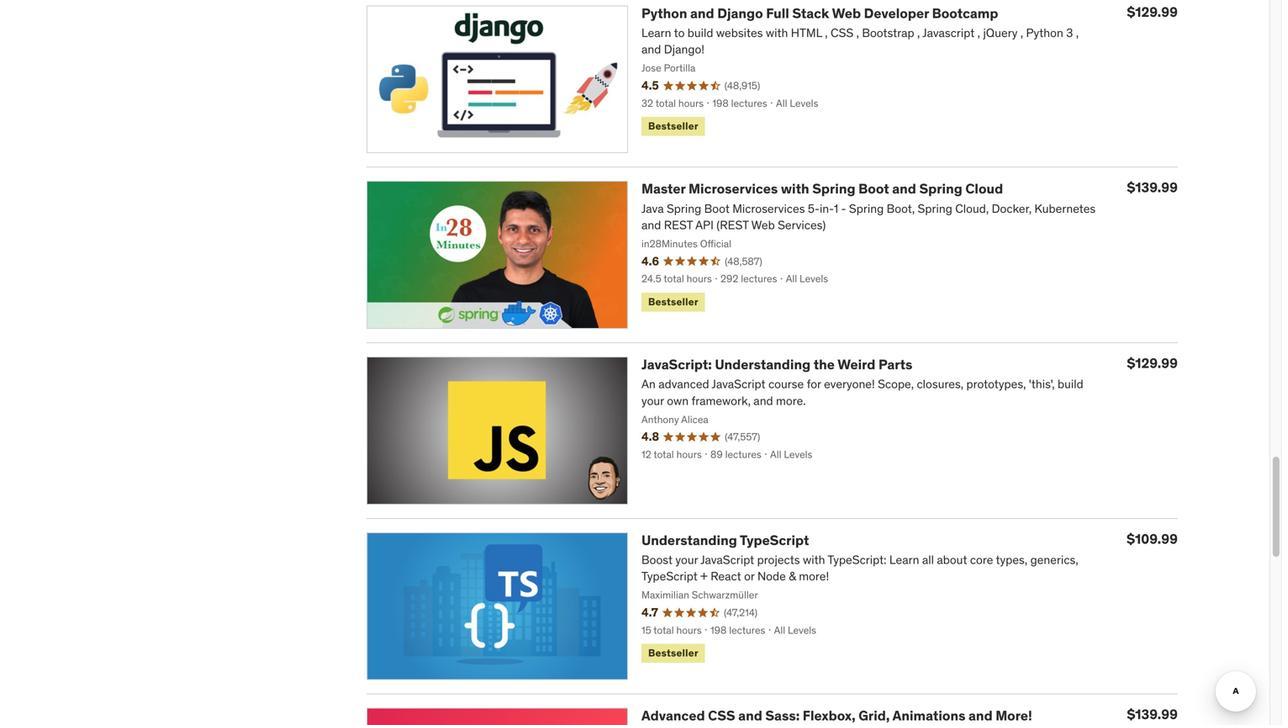 Task type: locate. For each thing, give the bounding box(es) containing it.
and
[[691, 4, 715, 22], [893, 180, 917, 197], [739, 707, 763, 724], [969, 707, 993, 724]]

2 $129.99 from the top
[[1128, 355, 1179, 372]]

typescript
[[740, 531, 810, 549]]

javascript:
[[642, 356, 712, 373]]

$129.99 for python and django full stack web developer bootcamp
[[1128, 3, 1179, 20]]

developer
[[865, 4, 930, 22]]

django
[[718, 4, 764, 22]]

and right boot
[[893, 180, 917, 197]]

0 vertical spatial $129.99
[[1128, 3, 1179, 20]]

understanding
[[715, 356, 811, 373], [642, 531, 738, 549]]

understanding typescript link
[[642, 531, 810, 549]]

and left django at the right
[[691, 4, 715, 22]]

flexbox,
[[803, 707, 856, 724]]

spring left cloud
[[920, 180, 963, 197]]

1 vertical spatial understanding
[[642, 531, 738, 549]]

and left more!
[[969, 707, 993, 724]]

python and django full stack web developer bootcamp link
[[642, 4, 999, 22]]

spring
[[813, 180, 856, 197], [920, 180, 963, 197]]

spring right with
[[813, 180, 856, 197]]

javascript: understanding the weird parts link
[[642, 356, 913, 373]]

understanding typescript
[[642, 531, 810, 549]]

0 horizontal spatial spring
[[813, 180, 856, 197]]

2 spring from the left
[[920, 180, 963, 197]]

$129.99 for javascript: understanding the weird parts
[[1128, 355, 1179, 372]]

sass:
[[766, 707, 800, 724]]

0 vertical spatial understanding
[[715, 356, 811, 373]]

the
[[814, 356, 835, 373]]

1 spring from the left
[[813, 180, 856, 197]]

boot
[[859, 180, 890, 197]]

1 vertical spatial $139.99
[[1128, 706, 1179, 723]]

microservices
[[689, 180, 778, 197]]

1 horizontal spatial spring
[[920, 180, 963, 197]]

advanced css and sass: flexbox, grid, animations and more! link
[[642, 707, 1033, 724]]

2 $139.99 from the top
[[1128, 706, 1179, 723]]

and right css
[[739, 707, 763, 724]]

0 vertical spatial $139.99
[[1128, 179, 1179, 196]]

more!
[[996, 707, 1033, 724]]

$139.99
[[1128, 179, 1179, 196], [1128, 706, 1179, 723]]

1 vertical spatial $129.99
[[1128, 355, 1179, 372]]

weird
[[838, 356, 876, 373]]

css
[[708, 707, 736, 724]]

parts
[[879, 356, 913, 373]]

$129.99
[[1128, 3, 1179, 20], [1128, 355, 1179, 372]]

1 $139.99 from the top
[[1128, 179, 1179, 196]]

1 $129.99 from the top
[[1128, 3, 1179, 20]]



Task type: vqa. For each thing, say whether or not it's contained in the screenshot.


Task type: describe. For each thing, give the bounding box(es) containing it.
cloud
[[966, 180, 1004, 197]]

animations
[[893, 707, 966, 724]]

web
[[833, 4, 862, 22]]

$139.99 for master microservices with spring boot and spring cloud
[[1128, 179, 1179, 196]]

with
[[781, 180, 810, 197]]

bootcamp
[[933, 4, 999, 22]]

stack
[[793, 4, 830, 22]]

python and django full stack web developer bootcamp
[[642, 4, 999, 22]]

master microservices with spring boot and spring cloud link
[[642, 180, 1004, 197]]

master
[[642, 180, 686, 197]]

$139.99 for advanced css and sass: flexbox, grid, animations and more!
[[1128, 706, 1179, 723]]

master microservices with spring boot and spring cloud
[[642, 180, 1004, 197]]

advanced css and sass: flexbox, grid, animations and more!
[[642, 707, 1033, 724]]

python
[[642, 4, 688, 22]]

grid,
[[859, 707, 890, 724]]

full
[[767, 4, 790, 22]]

advanced
[[642, 707, 705, 724]]

javascript: understanding the weird parts
[[642, 356, 913, 373]]

$109.99
[[1127, 530, 1179, 547]]



